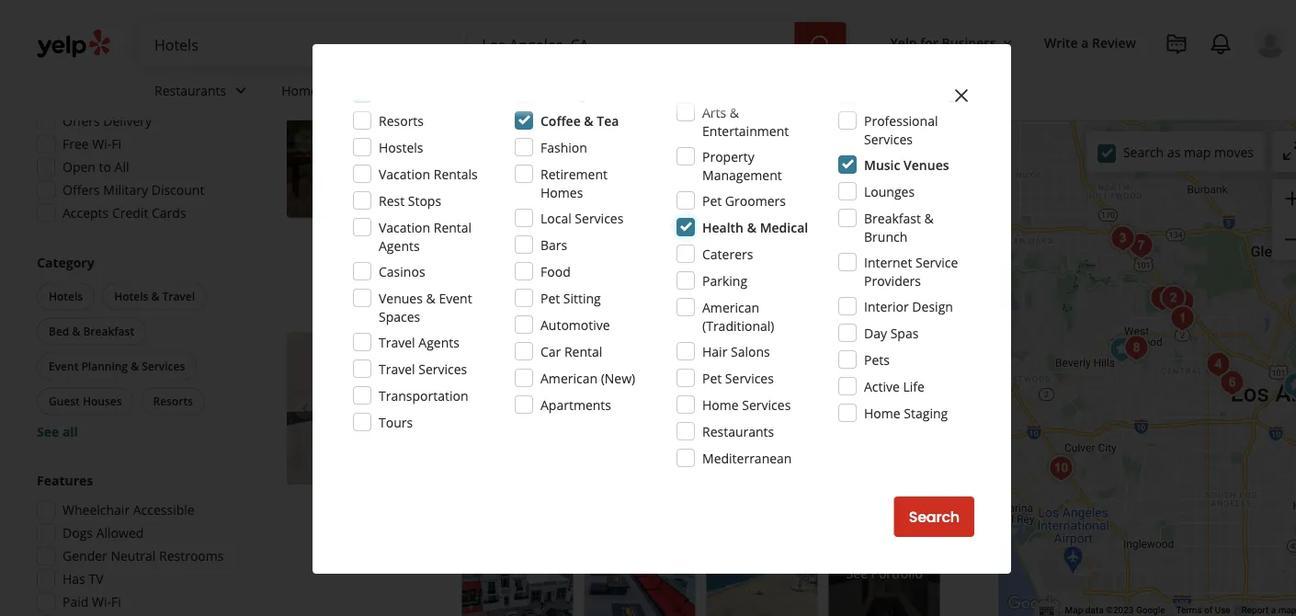 Task type: vqa. For each thing, say whether or not it's contained in the screenshot.
Travel Services at left bottom
yes



Task type: locate. For each thing, give the bounding box(es) containing it.
we're
[[482, 464, 517, 481]]

1 vertical spatial agents
[[419, 333, 460, 351]]

hotel up away
[[549, 445, 582, 463]]

breakfast up brunch
[[864, 209, 921, 227]]

0 horizontal spatial map
[[1184, 143, 1211, 161]]

travel for travel services
[[379, 360, 415, 377]]

previous image
[[294, 398, 316, 420]]

planning
[[81, 359, 128, 374]]

search down the our
[[909, 507, 960, 527]]

1 horizontal spatial map
[[1279, 605, 1297, 616]]

1 horizontal spatial breakfast
[[864, 209, 921, 227]]

resorts inside button
[[153, 394, 193, 409]]

previous image
[[294, 130, 316, 152]]

open down the free
[[63, 158, 96, 176]]

hair salons
[[703, 343, 770, 360]]

open for open to all
[[63, 158, 96, 176]]

None search field
[[140, 22, 850, 66]]

1 vertical spatial fi
[[111, 593, 121, 611]]

1 horizontal spatial hotels
[[114, 289, 148, 304]]

event up sw
[[439, 289, 472, 307]]

0 vertical spatial search
[[1124, 143, 1164, 161]]

open inside group
[[63, 158, 96, 176]]

0 horizontal spatial home services
[[282, 81, 370, 99]]

tokyo down 2.9
[[545, 124, 581, 142]]

& left the tea
[[584, 112, 594, 129]]

& for venues
[[426, 289, 436, 307]]

group
[[31, 59, 228, 228], [1273, 179, 1297, 260], [33, 253, 228, 441], [31, 471, 228, 616]]

beach for "sw
[[509, 445, 546, 463]]

american inside american (traditional)
[[703, 298, 760, 316]]

& right bed
[[72, 324, 80, 339]]

few
[[584, 215, 605, 232]]

1 horizontal spatial search
[[1124, 143, 1164, 161]]

1 vertical spatial resorts
[[153, 394, 193, 409]]

home
[[282, 81, 318, 99], [864, 85, 901, 103], [703, 396, 739, 413], [864, 404, 901, 422]]

0 vertical spatial from
[[650, 215, 679, 232]]

0 horizontal spatial venues
[[379, 289, 423, 307]]

and inside "experience the best of la at the doubletree by hilton los angeles downtown, a full-service hotel in the heart of downtown. located in little tokyo and just a few blocks from the…"
[[522, 215, 545, 232]]

projects image
[[1166, 33, 1188, 55]]

next image
[[411, 130, 433, 152], [411, 398, 433, 420]]

0 vertical spatial restaurants
[[154, 81, 226, 99]]

0 vertical spatial event
[[439, 289, 472, 307]]

retirement homes
[[541, 165, 608, 201]]

el royale hotel studio city image
[[1105, 220, 1142, 257]]

hotel up '4.7' link
[[555, 332, 605, 357]]

24 chevron down v2 image
[[230, 79, 252, 102], [509, 79, 532, 102]]

little inside "experience the best of la at the doubletree by hilton los angeles downtown, a full-service hotel in the heart of downtown. located in little tokyo and just a few blocks from the…"
[[891, 196, 920, 214]]

notifications image
[[1210, 33, 1232, 55]]

see left portfolio
[[846, 564, 868, 582]]

travel down spaces
[[379, 333, 415, 351]]

1 vertical spatial wi-
[[92, 593, 111, 611]]

1 vertical spatial tokyo
[[482, 215, 518, 232]]

beach up steps
[[509, 445, 546, 463]]

0 horizontal spatial see
[[37, 423, 59, 440]]

see portfolio
[[846, 564, 923, 582]]

1 vertical spatial slideshow element
[[287, 332, 440, 485]]

0 vertical spatial slideshow element
[[287, 65, 440, 218]]

free
[[63, 135, 89, 153]]

of
[[608, 178, 620, 195], [740, 196, 752, 214], [894, 445, 906, 463], [1205, 605, 1213, 616]]

brunch
[[864, 228, 908, 245]]

pet down food
[[541, 289, 560, 307]]

rental up '4.7' link
[[565, 343, 603, 360]]

in inside "sw beach hotel is hermosa's newest addition, located in the center of it all. we're steps away from the beach, restaurants, bars, and entertainment. our stunning rooftop event space…"
[[815, 445, 826, 463]]

vacation for vacation rentals
[[379, 165, 430, 183]]

pet up the…"
[[703, 192, 722, 209]]

0 horizontal spatial restaurants
[[154, 81, 226, 99]]

1 vertical spatial and
[[797, 464, 820, 481]]

hotel inside "sw beach hotel is hermosa's newest addition, located in the center of it all. we're steps away from the beach, restaurants, bars, and entertainment. our stunning rooftop event space…"
[[549, 445, 582, 463]]

hampton inn & suites los angeles/hollywood image
[[1165, 300, 1201, 337]]

and
[[522, 215, 545, 232], [797, 464, 820, 481]]

1 vertical spatial hotels button
[[462, 391, 505, 409]]

hotels down category
[[49, 289, 83, 304]]

vacation down hostels
[[379, 165, 430, 183]]

1 horizontal spatial event
[[439, 289, 472, 307]]

sw beach hotel link
[[462, 332, 605, 357]]

arts
[[703, 103, 727, 121]]

fi for paid wi-fi
[[111, 593, 121, 611]]

sponsored results
[[265, 14, 401, 34]]

agents up casinos at the left top of page
[[379, 237, 420, 254]]

american
[[703, 298, 760, 316], [541, 369, 598, 387]]

0 vertical spatial see
[[37, 423, 59, 440]]

american down 'car rental'
[[541, 369, 598, 387]]

& up event planning & services
[[151, 289, 159, 304]]

breakfast up the planning
[[83, 324, 134, 339]]

& up service
[[925, 209, 934, 227]]

tokyo down downtown,
[[482, 215, 518, 232]]

agents
[[379, 237, 420, 254], [419, 333, 460, 351]]

vacation down rest stops
[[379, 218, 430, 236]]

0 vertical spatial and
[[522, 215, 545, 232]]

see down guest
[[37, 423, 59, 440]]

1 vertical spatial offers
[[63, 181, 100, 199]]

1 horizontal spatial little
[[891, 196, 920, 214]]

1 vertical spatial next image
[[411, 398, 433, 420]]

a left full-
[[554, 196, 561, 214]]

home services down pet services
[[703, 396, 791, 413]]

0 vertical spatial home services
[[282, 81, 370, 99]]

& down groomers
[[747, 218, 757, 236]]

1 vertical spatial map
[[1279, 605, 1297, 616]]

offers for offers delivery
[[63, 112, 100, 130]]

home services inside business categories element
[[282, 81, 370, 99]]

fi for free wi-fi
[[112, 135, 121, 153]]

1 horizontal spatial venues
[[904, 156, 950, 173]]

0 horizontal spatial and
[[522, 215, 545, 232]]

see for see all
[[37, 423, 59, 440]]

1 next image from the top
[[411, 130, 433, 152]]

from up event on the left bottom
[[590, 464, 619, 481]]

vacation inside vacation rental agents
[[379, 218, 430, 236]]

accepts credit cards
[[63, 204, 186, 222]]

& inside the venues & event spaces
[[426, 289, 436, 307]]

0 vertical spatial agents
[[379, 237, 420, 254]]

2 vertical spatial travel
[[379, 360, 415, 377]]

1 vertical spatial hotel
[[549, 445, 582, 463]]

agents up travel services
[[419, 333, 460, 351]]

1 vertical spatial see
[[846, 564, 868, 582]]

event up guest
[[49, 359, 79, 374]]

0 horizontal spatial from
[[590, 464, 619, 481]]

1 vertical spatial venues
[[379, 289, 423, 307]]

wi- down tv
[[92, 593, 111, 611]]

travel down travel agents
[[379, 360, 415, 377]]

venues down professional services
[[904, 156, 950, 173]]

0 vertical spatial hotels button
[[37, 283, 95, 310]]

0 vertical spatial all
[[500, 152, 516, 170]]

resorts down event planning & services button
[[153, 394, 193, 409]]

hotels button
[[37, 283, 95, 310], [462, 391, 505, 409]]

1 horizontal spatial from
[[650, 215, 679, 232]]

& inside arts & entertainment
[[730, 103, 739, 121]]

in
[[667, 196, 678, 214], [876, 196, 888, 214], [815, 445, 826, 463]]

home services
[[282, 81, 370, 99], [703, 396, 791, 413]]

0 horizontal spatial breakfast
[[83, 324, 134, 339]]

hotels down 4.7 star rating image
[[466, 392, 501, 407]]

resorts up hostels
[[379, 112, 424, 129]]

close image
[[951, 85, 973, 107]]

little
[[512, 124, 542, 142], [891, 196, 920, 214]]

a right write at the top right of page
[[1082, 34, 1089, 51]]

bed
[[49, 324, 69, 339]]

services inside button
[[142, 359, 185, 374]]

the down hermosa's
[[622, 464, 642, 481]]

0 horizontal spatial resorts
[[153, 394, 193, 409]]

the
[[556, 178, 576, 195], [657, 178, 677, 195], [681, 196, 701, 214], [829, 445, 849, 463], [622, 464, 642, 481]]

the prospect hollywood image
[[1155, 280, 1192, 317]]

0 horizontal spatial open
[[63, 158, 96, 176]]

beach for sw
[[495, 332, 551, 357]]

4.7 link
[[569, 361, 587, 380]]

sw
[[462, 332, 490, 357]]

casinos
[[379, 263, 425, 280]]

slideshow element
[[287, 65, 440, 218], [287, 332, 440, 485]]

services inside business categories element
[[321, 81, 370, 99]]

of left la
[[608, 178, 620, 195]]

0 horizontal spatial 24 chevron down v2 image
[[230, 79, 252, 102]]

dogs allowed
[[63, 524, 144, 542]]

1 vertical spatial breakfast
[[83, 324, 134, 339]]

1 slideshow element from the top
[[287, 65, 440, 218]]

pet for pet sitting
[[541, 289, 560, 307]]

1 vacation from the top
[[379, 165, 430, 183]]

0 vertical spatial beach
[[495, 332, 551, 357]]

all down guest
[[62, 423, 78, 440]]

and down downtown,
[[522, 215, 545, 232]]

hermosa's
[[598, 445, 662, 463]]

2 vertical spatial pet
[[703, 369, 722, 387]]

1 vertical spatial search
[[909, 507, 960, 527]]

1 horizontal spatial home services
[[703, 396, 791, 413]]

0 vertical spatial resorts
[[379, 112, 424, 129]]

rental down stops
[[434, 218, 472, 236]]

map region
[[983, 0, 1297, 616]]

next image down travel services
[[411, 398, 433, 420]]

category
[[37, 254, 94, 271]]

fi right "paid"
[[111, 593, 121, 611]]

terms of use link
[[1177, 605, 1231, 616]]

0 vertical spatial rental
[[434, 218, 472, 236]]

little up day
[[512, 124, 542, 142]]

and inside "sw beach hotel is hermosa's newest addition, located in the center of it all. we're steps away from the beach, restaurants, bars, and entertainment. our stunning rooftop event space…"
[[797, 464, 820, 481]]

in right located
[[815, 445, 826, 463]]

1 vertical spatial beach
[[509, 445, 546, 463]]

offers up the free
[[63, 112, 100, 130]]

1 vertical spatial travel
[[379, 333, 415, 351]]

see all
[[37, 423, 78, 440]]

0 vertical spatial hotel
[[555, 332, 605, 357]]

2 next image from the top
[[411, 398, 433, 420]]

1 vertical spatial vacation
[[379, 218, 430, 236]]

& for bed
[[72, 324, 80, 339]]

2 vacation from the top
[[379, 218, 430, 236]]

tv
[[89, 570, 103, 588]]

heart
[[704, 196, 736, 214]]

fi up all at the top of the page
[[112, 135, 121, 153]]

4:35 pm
[[130, 89, 178, 107]]

1 horizontal spatial 24 chevron down v2 image
[[509, 79, 532, 102]]

0 vertical spatial offers
[[63, 112, 100, 130]]

pet down hair
[[703, 369, 722, 387]]

terms of use
[[1177, 605, 1231, 616]]

pet for pet services
[[703, 369, 722, 387]]

16 chevron down v2 image
[[1000, 36, 1015, 50]]

resorts
[[379, 112, 424, 129], [153, 394, 193, 409]]

1 horizontal spatial american
[[703, 298, 760, 316]]

short stories hotel image
[[1119, 330, 1155, 366]]

vacation for vacation rental agents
[[379, 218, 430, 236]]

1 horizontal spatial all
[[500, 152, 516, 170]]

breakfast
[[864, 209, 921, 227], [83, 324, 134, 339]]

24 chevron down v2 image left "massage"
[[509, 79, 532, 102]]

of left it
[[894, 445, 906, 463]]

day
[[519, 152, 542, 170]]

newest
[[665, 445, 708, 463]]

home up previous icon
[[282, 81, 318, 99]]

vacation rentals
[[379, 165, 478, 183]]

& right arts
[[730, 103, 739, 121]]

1 24 chevron down v2 image from the left
[[230, 79, 252, 102]]

american for american (new)
[[541, 369, 598, 387]]

stops
[[408, 192, 442, 209]]

vacation
[[379, 165, 430, 183], [379, 218, 430, 236]]

agents inside vacation rental agents
[[379, 237, 420, 254]]

1 horizontal spatial rental
[[565, 343, 603, 360]]

0 horizontal spatial all
[[62, 423, 78, 440]]

staging
[[904, 404, 948, 422]]

map for as
[[1184, 143, 1211, 161]]

1 vertical spatial little
[[891, 196, 920, 214]]

services inside professional services
[[864, 130, 913, 148]]

1 vertical spatial rental
[[565, 343, 603, 360]]

pm
[[159, 89, 178, 107]]

day spas
[[864, 324, 919, 342]]

breakfast inside button
[[83, 324, 134, 339]]

tours
[[379, 413, 413, 431]]

0 vertical spatial pet
[[703, 192, 722, 209]]

of inside "sw beach hotel is hermosa's newest addition, located in the center of it all. we're steps away from the beach, restaurants, bars, and entertainment. our stunning rooftop event space…"
[[894, 445, 906, 463]]

1 horizontal spatial tokyo
[[545, 124, 581, 142]]

2.9
[[569, 95, 587, 113]]

1 vertical spatial from
[[590, 464, 619, 481]]

4.7
[[569, 362, 587, 380]]

24 chevron down v2 image right pm
[[230, 79, 252, 102]]

as
[[1168, 143, 1181, 161]]

offers up accepts
[[63, 181, 100, 199]]

0 vertical spatial tokyo
[[545, 124, 581, 142]]

1 horizontal spatial resorts
[[379, 112, 424, 129]]

the up the…"
[[681, 196, 701, 214]]

venues up spaces
[[379, 289, 423, 307]]

search for search as map moves
[[1124, 143, 1164, 161]]

american up (traditional)
[[703, 298, 760, 316]]

tokyo inside "experience the best of la at the doubletree by hilton los angeles downtown, a full-service hotel in the heart of downtown. located in little tokyo and just a few blocks from the…"
[[482, 215, 518, 232]]

1 offers from the top
[[63, 112, 100, 130]]

hotel
[[555, 332, 605, 357], [549, 445, 582, 463]]

google image
[[1004, 592, 1065, 616]]

american for american (traditional)
[[703, 298, 760, 316]]

all left day
[[500, 152, 516, 170]]

1 vertical spatial pet
[[541, 289, 560, 307]]

0 horizontal spatial event
[[49, 359, 79, 374]]

mediterranean
[[703, 449, 792, 467]]

pet
[[703, 192, 722, 209], [541, 289, 560, 307], [703, 369, 722, 387]]

(traditional)
[[703, 317, 775, 334]]

delivery
[[103, 112, 152, 130]]

hotels button down 4.7 star rating image
[[462, 391, 505, 409]]

little up brunch
[[891, 196, 920, 214]]

hotels button down category
[[37, 283, 95, 310]]

4.7 star rating image
[[462, 363, 561, 381]]

16 speech v2 image
[[462, 180, 477, 195]]

travel for travel agents
[[379, 333, 415, 351]]

service
[[588, 196, 629, 214]]

1 horizontal spatial open
[[462, 152, 497, 170]]

from down hotel
[[650, 215, 679, 232]]

0 vertical spatial breakfast
[[864, 209, 921, 227]]

2 horizontal spatial in
[[876, 196, 888, 214]]

from inside "experience the best of la at the doubletree by hilton los angeles downtown, a full-service hotel in the heart of downtown. located in little tokyo and just a few blocks from the…"
[[650, 215, 679, 232]]

in right hotel
[[667, 196, 678, 214]]

& for health
[[747, 218, 757, 236]]

& up travel agents
[[426, 289, 436, 307]]

1 vertical spatial event
[[49, 359, 79, 374]]

0 horizontal spatial hotels button
[[37, 283, 95, 310]]

rest
[[379, 192, 405, 209]]

search inside search button
[[909, 507, 960, 527]]

wi- up to
[[92, 135, 112, 153]]

map for a
[[1279, 605, 1297, 616]]

0 horizontal spatial search
[[909, 507, 960, 527]]

travel agents
[[379, 333, 460, 351]]

groomers
[[725, 192, 786, 209]]

next image up vacation rentals
[[411, 130, 433, 152]]

1 vertical spatial home services
[[703, 396, 791, 413]]

open up the 16 speech v2 image
[[462, 152, 497, 170]]

travel down cards
[[162, 289, 195, 304]]

beach inside "sw beach hotel is hermosa's newest addition, located in the center of it all. we're steps away from the beach, restaurants, bars, and entertainment. our stunning rooftop event space…"
[[509, 445, 546, 463]]

cleaning
[[904, 85, 956, 103]]

local
[[541, 209, 572, 227]]

yelp for business
[[891, 34, 997, 51]]

next image for doubletree by hilton hotel los angeles downtown image
[[411, 130, 433, 152]]

1 horizontal spatial restaurants
[[703, 423, 775, 440]]

1 horizontal spatial in
[[815, 445, 826, 463]]

offers for offers military discount
[[63, 181, 100, 199]]

1 horizontal spatial see
[[846, 564, 868, 582]]

the up full-
[[556, 178, 576, 195]]

0 horizontal spatial american
[[541, 369, 598, 387]]

0 vertical spatial wi-
[[92, 135, 112, 153]]

2 24 chevron down v2 image from the left
[[509, 79, 532, 102]]

is
[[585, 445, 594, 463]]

bed & breakfast
[[49, 324, 134, 339]]

16 info v2 image
[[405, 16, 420, 31]]

1 vertical spatial american
[[541, 369, 598, 387]]

search
[[1124, 143, 1164, 161], [909, 507, 960, 527]]

website
[[864, 257, 923, 277]]

in down angeles
[[876, 196, 888, 214]]

0 vertical spatial vacation
[[379, 165, 430, 183]]

0 vertical spatial next image
[[411, 130, 433, 152]]

travel inside button
[[162, 289, 195, 304]]

0 vertical spatial fi
[[112, 135, 121, 153]]

& inside breakfast & brunch
[[925, 209, 934, 227]]

(24 reviews) link
[[591, 361, 662, 380]]

google
[[1137, 605, 1166, 616]]

yelp for business button
[[883, 26, 1023, 59]]

0 vertical spatial map
[[1184, 143, 1211, 161]]

fashion
[[541, 138, 588, 156]]

2 offers from the top
[[63, 181, 100, 199]]

and down located
[[797, 464, 820, 481]]

search as map moves
[[1124, 143, 1254, 161]]

portfolio
[[871, 564, 923, 582]]

0 horizontal spatial rental
[[434, 218, 472, 236]]

zoom in image
[[1282, 188, 1297, 210]]

1 horizontal spatial hotels button
[[462, 391, 505, 409]]

see
[[37, 423, 59, 440], [846, 564, 868, 582]]

0 vertical spatial american
[[703, 298, 760, 316]]

map right as
[[1184, 143, 1211, 161]]

1 horizontal spatial and
[[797, 464, 820, 481]]

0 vertical spatial little
[[512, 124, 542, 142]]

search left as
[[1124, 143, 1164, 161]]

wheelchair accessible
[[63, 501, 195, 519]]

bars,
[[764, 464, 793, 481]]

user actions element
[[876, 23, 1297, 136]]

medical
[[760, 218, 809, 236]]

hotels link
[[462, 391, 505, 409]]

beach up 4.7 star rating image
[[495, 332, 551, 357]]

0 horizontal spatial little
[[512, 124, 542, 142]]

steps
[[520, 464, 552, 481]]

rental for vacation rental agents
[[434, 218, 472, 236]]

pet groomers
[[703, 192, 786, 209]]

hotels inside button
[[114, 289, 148, 304]]

map right report
[[1279, 605, 1297, 616]]

hotels up bed & breakfast
[[114, 289, 148, 304]]

vacation rental agents
[[379, 218, 472, 254]]

0 horizontal spatial tokyo
[[482, 215, 518, 232]]

downtown,
[[482, 196, 551, 214]]

rental inside vacation rental agents
[[434, 218, 472, 236]]

home services up previous icon
[[282, 81, 370, 99]]

rental
[[434, 218, 472, 236], [565, 343, 603, 360]]

(24
[[591, 362, 609, 380]]

0 vertical spatial travel
[[162, 289, 195, 304]]



Task type: describe. For each thing, give the bounding box(es) containing it.
health & medical
[[703, 218, 809, 236]]

gender neutral restrooms
[[63, 547, 224, 565]]

hair
[[703, 343, 728, 360]]

neutral
[[111, 547, 156, 565]]

internet service providers
[[864, 253, 959, 289]]

2 horizontal spatial hotels
[[466, 392, 501, 407]]

a left few
[[573, 215, 580, 232]]

zoom out image
[[1282, 228, 1297, 251]]

los
[[811, 178, 832, 195]]

0 horizontal spatial hotels
[[49, 289, 83, 304]]

the…"
[[683, 215, 717, 232]]

search for search
[[909, 507, 960, 527]]

©2023
[[1106, 605, 1134, 616]]

apartments
[[541, 396, 612, 413]]

of left use
[[1205, 605, 1213, 616]]

doubletree
[[680, 178, 750, 195]]

gender
[[63, 547, 107, 565]]

write a review link
[[1037, 26, 1144, 59]]

the aster image
[[1165, 284, 1201, 320]]

sitting
[[564, 289, 601, 307]]

it
[[909, 445, 917, 463]]

management
[[703, 166, 782, 183]]

& for coffee
[[584, 112, 594, 129]]

local services
[[541, 209, 624, 227]]

home down pet services
[[703, 396, 739, 413]]

home cleaning
[[864, 85, 956, 103]]

keyboard shortcuts image
[[1040, 606, 1054, 616]]

life
[[904, 377, 925, 395]]

search image
[[810, 34, 832, 56]]

open for open all day
[[462, 152, 497, 170]]

$$$$ button
[[178, 0, 224, 25]]

event inside the venues & event spaces
[[439, 289, 472, 307]]

"experience the best of la at the doubletree by hilton los angeles downtown, a full-service hotel in the heart of downtown. located in little tokyo and just a few blocks from the…"
[[482, 178, 920, 232]]

space…"
[[624, 482, 673, 500]]

write
[[1045, 34, 1078, 51]]

a right report
[[1272, 605, 1277, 616]]

$$$$
[[188, 4, 214, 19]]

see for see portfolio
[[846, 564, 868, 582]]

interior design
[[864, 297, 954, 315]]

suggested
[[37, 60, 102, 77]]

business
[[942, 34, 997, 51]]

best
[[579, 178, 605, 195]]

restaurants inside business categories element
[[154, 81, 226, 99]]

music venues
[[864, 156, 950, 173]]

doubletree by hilton hotel los angeles downtown image
[[287, 65, 440, 218]]

24 chevron down v2 image inside restaurants link
[[230, 79, 252, 102]]

hotel for sw beach hotel
[[555, 332, 605, 357]]

paid wi-fi
[[63, 593, 121, 611]]

reviews)
[[613, 362, 662, 380]]

of up more
[[740, 196, 752, 214]]

view website
[[826, 257, 923, 277]]

& for breakfast
[[925, 209, 934, 227]]

allowed
[[96, 524, 144, 542]]

caterers
[[703, 245, 754, 263]]

& for hotels
[[151, 289, 159, 304]]

active life
[[864, 377, 925, 395]]

el royale hotel studio city image
[[1105, 220, 1142, 257]]

beach,
[[645, 464, 685, 481]]

military
[[103, 181, 148, 199]]

2.9 star rating image
[[462, 96, 561, 114]]

angeles
[[835, 178, 882, 195]]

pets
[[864, 351, 890, 368]]

review
[[1093, 34, 1137, 51]]

from inside "sw beach hotel is hermosa's newest addition, located in the center of it all. we're steps away from the beach, restaurants, bars, and entertainment. our stunning rooftop event space…"
[[590, 464, 619, 481]]

pet sitting
[[541, 289, 601, 307]]

sw beach hotel image
[[287, 332, 440, 485]]

hotels button inside group
[[37, 283, 95, 310]]

located
[[826, 196, 873, 214]]

guest houses
[[49, 394, 122, 409]]

search dialog
[[0, 0, 1297, 616]]

wi- for free
[[92, 135, 112, 153]]

spaces
[[379, 308, 420, 325]]

group containing features
[[31, 471, 228, 616]]

music
[[864, 156, 901, 173]]

2 slideshow element from the top
[[287, 332, 440, 485]]

group containing suggested
[[31, 59, 228, 228]]

professional
[[864, 112, 938, 129]]

open all day
[[462, 152, 542, 170]]

day
[[864, 324, 887, 342]]

pet services
[[703, 369, 774, 387]]

event planning & services button
[[37, 353, 197, 380]]

magic castle hotel image
[[1144, 280, 1181, 317]]

home up 'professional' at the top right
[[864, 85, 901, 103]]

more link
[[720, 215, 754, 232]]

& right the planning
[[131, 359, 139, 374]]

data
[[1086, 605, 1104, 616]]

a inside "element"
[[1082, 34, 1089, 51]]

the left center
[[829, 445, 849, 463]]

open to all
[[63, 158, 129, 176]]

providers
[[864, 272, 921, 289]]

hilton los angeles/universal city image
[[1123, 228, 1160, 264]]

home inside business categories element
[[282, 81, 318, 99]]

cards
[[152, 204, 186, 222]]

retirement
[[541, 165, 608, 183]]

hotel for "sw beach hotel is hermosa's newest addition, located in the center of it all. we're steps away from the beach, restaurants, bars, and entertainment. our stunning rooftop event space…"
[[549, 445, 582, 463]]

moves
[[1215, 143, 1254, 161]]

offers delivery
[[63, 112, 152, 130]]

by
[[754, 178, 768, 195]]

to
[[99, 158, 111, 176]]

group containing category
[[33, 253, 228, 441]]

doubletree by hilton hotel los angeles downtown image
[[1278, 367, 1297, 404]]

spas
[[891, 324, 919, 342]]

away
[[555, 464, 586, 481]]

0 horizontal spatial in
[[667, 196, 678, 214]]

paid
[[63, 593, 89, 611]]

expand map image
[[1282, 140, 1297, 162]]

villa brasil motel image
[[1043, 450, 1080, 487]]

(new)
[[601, 369, 636, 387]]

& for arts
[[730, 103, 739, 121]]

report a map
[[1242, 605, 1297, 616]]

search button
[[894, 497, 975, 537]]

parking
[[703, 272, 748, 289]]

business categories element
[[140, 66, 1287, 120]]

villa brasil motel image
[[1043, 450, 1080, 487]]

hostels
[[379, 138, 423, 156]]

home down the active
[[864, 404, 901, 422]]

hilton
[[771, 178, 808, 195]]

pet for pet groomers
[[703, 192, 722, 209]]

all for open
[[500, 152, 516, 170]]

hotel normandie image
[[1200, 346, 1237, 383]]

rental for car rental
[[565, 343, 603, 360]]

entertainment.
[[823, 464, 913, 481]]

home services inside search dialog
[[703, 396, 791, 413]]

report
[[1242, 605, 1269, 616]]

palihouse lobby lounge café & bar image
[[1104, 332, 1141, 368]]

new seoul hotel image
[[1214, 365, 1251, 401]]

"sw beach hotel is hermosa's newest addition, located in the center of it all. we're steps away from the beach, restaurants, bars, and entertainment. our stunning rooftop event space…"
[[482, 445, 940, 500]]

american (traditional)
[[703, 298, 775, 334]]

restrooms
[[159, 547, 224, 565]]

salons
[[731, 343, 770, 360]]

service
[[916, 253, 959, 271]]

food
[[541, 263, 571, 280]]

the right at
[[657, 178, 677, 195]]

all for see
[[62, 423, 78, 440]]

car rental
[[541, 343, 603, 360]]

hotels & travel
[[114, 289, 195, 304]]

0 vertical spatial venues
[[904, 156, 950, 173]]

massage
[[541, 85, 593, 103]]

wi- for paid
[[92, 593, 111, 611]]

breakfast inside breakfast & brunch
[[864, 209, 921, 227]]

guest
[[49, 394, 80, 409]]

full-
[[565, 196, 588, 214]]

for
[[921, 34, 939, 51]]

venues inside the venues & event spaces
[[379, 289, 423, 307]]

next image for sw beach hotel image
[[411, 398, 433, 420]]

resorts inside search dialog
[[379, 112, 424, 129]]

event inside button
[[49, 359, 79, 374]]

restaurants inside search dialog
[[703, 423, 775, 440]]



